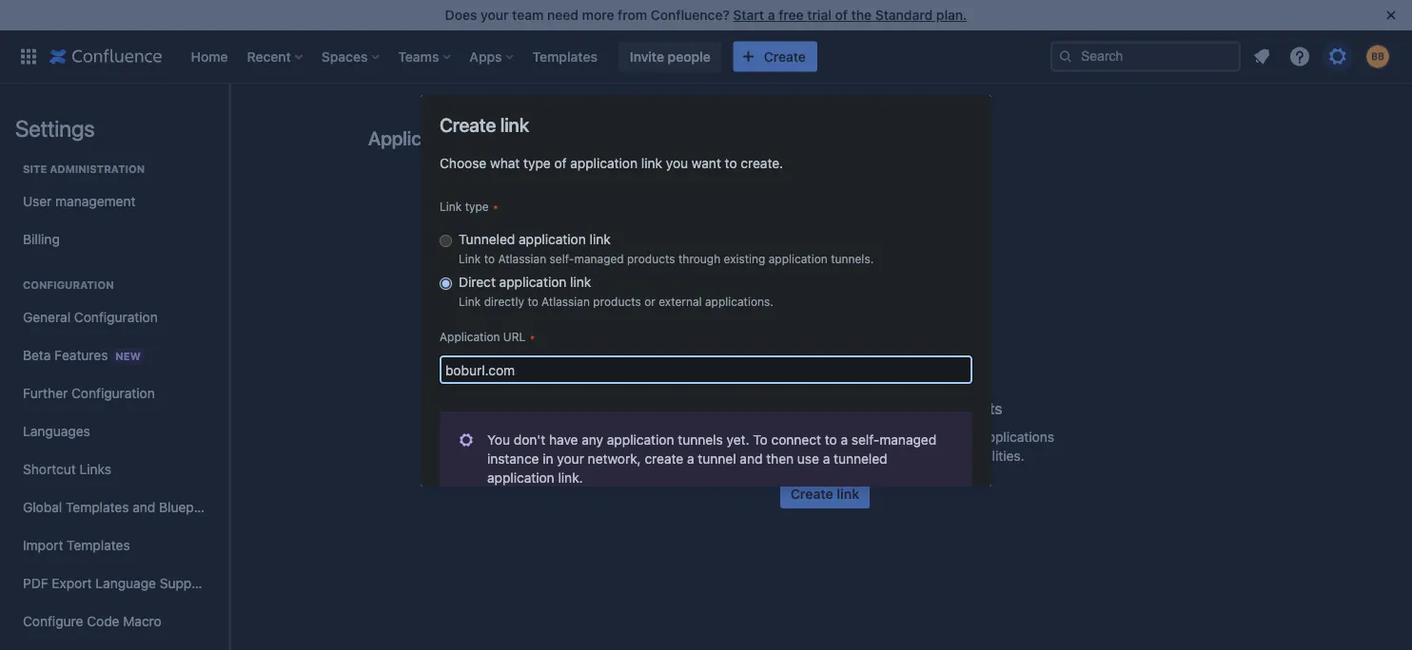 Task type: describe. For each thing, give the bounding box(es) containing it.
choose what type of application link you want to create.
[[440, 156, 783, 171]]

connect
[[771, 433, 821, 448]]

want
[[692, 156, 721, 171]]

exchange
[[700, 449, 759, 464]]

configure code macro
[[23, 614, 162, 630]]

they
[[644, 449, 671, 464]]

global element
[[11, 30, 1051, 83]]

other for integrate confluence with other atlassian products
[[832, 400, 869, 418]]

support
[[160, 576, 209, 592]]

Tunneled application link radio
[[440, 235, 452, 247]]

a right use
[[823, 452, 830, 467]]

pdf
[[23, 576, 48, 592]]

products for integrate confluence with other atlassian products or external applications so they can exchange information, resources, and functionalities.
[[853, 430, 908, 445]]

management
[[55, 194, 136, 209]]

so
[[626, 449, 640, 464]]

further configuration link
[[15, 375, 213, 413]]

create link dialog
[[421, 95, 992, 614]]

products for integrate confluence with other atlassian products
[[940, 400, 1003, 418]]

link for direct application link
[[459, 295, 481, 308]]

Direct application link radio
[[440, 278, 452, 290]]

0 vertical spatial of
[[835, 7, 848, 23]]

the
[[851, 7, 872, 23]]

start
[[733, 7, 764, 23]]

templates for import templates
[[67, 538, 130, 554]]

create.
[[741, 156, 783, 171]]

free
[[779, 7, 804, 23]]

external inside create link dialog
[[659, 295, 702, 308]]

invite people button
[[619, 41, 722, 72]]

required image
[[530, 334, 545, 349]]

tunneled
[[834, 452, 888, 467]]

shortcut
[[23, 462, 76, 478]]

create
[[645, 452, 684, 467]]

need
[[547, 7, 579, 23]]

pdf export language support link
[[15, 565, 213, 603]]

spaces
[[322, 49, 368, 64]]

does your team need more from confluence? start a free trial of the standard plan.
[[445, 7, 967, 23]]

user management link
[[15, 183, 213, 221]]

configuration group
[[15, 259, 221, 647]]

tunneled
[[459, 232, 515, 247]]

self- inside you don't have any application tunnels yet. to connect to a self-managed instance in your network, create a tunnel and then use a tunneled application link.
[[852, 433, 880, 448]]

none text field inside create link dialog
[[440, 356, 973, 384]]

to
[[753, 433, 768, 448]]

required image
[[493, 204, 508, 219]]

create link inside button
[[791, 487, 860, 503]]

templates link
[[527, 41, 603, 72]]

integrate for integrate confluence with other atlassian products
[[648, 400, 711, 418]]

atlassian marketplace group
[[15, 641, 213, 651]]

existing
[[724, 252, 766, 266]]

direct application link
[[459, 275, 591, 290]]

links
[[467, 127, 506, 149]]

link directly to atlassian products or external applications.
[[459, 295, 774, 308]]

confluence for integrate confluence with other atlassian products
[[715, 400, 795, 418]]

does
[[445, 7, 477, 23]]

further configuration
[[23, 386, 155, 402]]

tunnels
[[678, 433, 723, 448]]

more
[[582, 7, 614, 23]]

other for integrate confluence with other atlassian products or external applications so they can exchange information, resources, and functionalities.
[[758, 430, 790, 445]]

export
[[52, 576, 92, 592]]

languages
[[23, 424, 90, 440]]

import templates
[[23, 538, 130, 554]]

application up so
[[607, 433, 674, 448]]

invite
[[630, 49, 664, 64]]

tunnel
[[698, 452, 736, 467]]

through
[[679, 252, 721, 266]]

0 vertical spatial configuration
[[23, 279, 114, 292]]

create inside dialog
[[440, 113, 496, 136]]

beta
[[23, 347, 51, 363]]

administration
[[50, 163, 145, 176]]

billing link
[[15, 221, 213, 259]]

general configuration link
[[15, 299, 213, 337]]

site administration
[[23, 163, 145, 176]]

spaces button
[[316, 41, 387, 72]]

instance
[[487, 452, 539, 467]]

a down tunnels
[[687, 452, 694, 467]]

atlassian inside the integrate confluence with other atlassian products or external applications so they can exchange information, resources, and functionalities.
[[794, 430, 849, 445]]

with for integrate confluence with other atlassian products or external applications so they can exchange information, resources, and functionalities.
[[728, 430, 754, 445]]

site administration group
[[15, 143, 213, 265]]

user management
[[23, 194, 136, 209]]

network,
[[588, 452, 641, 467]]

tunnels.
[[831, 252, 874, 266]]

configuration for further
[[71, 386, 155, 402]]

templates for global templates and blueprints
[[66, 500, 129, 516]]

with for integrate confluence with other atlassian products
[[798, 400, 828, 418]]

yet.
[[727, 433, 749, 448]]

and inside you don't have any application tunnels yet. to connect to a self-managed instance in your network, create a tunnel and then use a tunneled application link.
[[740, 452, 763, 467]]

general configuration
[[23, 310, 158, 325]]

to down direct application link
[[528, 295, 538, 308]]

settings icon image
[[1327, 45, 1350, 68]]

link to atlassian self-managed products through existing application tunnels.
[[459, 252, 874, 266]]

configure
[[23, 614, 83, 630]]

billing
[[23, 232, 60, 247]]

shortcut links link
[[15, 451, 213, 489]]

from
[[618, 7, 647, 23]]

atlassian down tunneled application link
[[498, 252, 546, 266]]

application down instance
[[487, 471, 555, 486]]

plan.
[[936, 7, 967, 23]]

code
[[87, 614, 119, 630]]

settings
[[15, 115, 95, 142]]

banner containing home
[[0, 30, 1412, 84]]

shortcut links
[[23, 462, 111, 478]]

macro
[[123, 614, 162, 630]]



Task type: vqa. For each thing, say whether or not it's contained in the screenshot.
Just in the Projects region
no



Task type: locate. For each thing, give the bounding box(es) containing it.
to right want
[[725, 156, 737, 171]]

1 horizontal spatial create
[[791, 487, 834, 503]]

0 vertical spatial link
[[459, 252, 481, 266]]

home link
[[185, 41, 234, 72]]

0 vertical spatial self-
[[550, 252, 574, 266]]

create link down use
[[791, 487, 860, 503]]

create down use
[[791, 487, 834, 503]]

in
[[543, 452, 554, 467]]

templates down links on the left bottom
[[66, 500, 129, 516]]

or inside the integrate confluence with other atlassian products or external applications so they can exchange information, resources, and functionalities.
[[911, 430, 924, 445]]

you
[[487, 433, 510, 448]]

with
[[798, 400, 828, 418], [728, 430, 754, 445]]

managed inside you don't have any application tunnels yet. to connect to a self-managed instance in your network, create a tunnel and then use a tunneled application link.
[[880, 433, 937, 448]]

a up tunneled
[[841, 433, 848, 448]]

link down direct at the top of page
[[459, 295, 481, 308]]

banner
[[0, 30, 1412, 84]]

start a free trial of the standard plan. link
[[733, 7, 967, 23]]

team
[[512, 7, 544, 23]]

0 vertical spatial confluence
[[715, 400, 795, 418]]

0 vertical spatial other
[[832, 400, 869, 418]]

0 vertical spatial with
[[798, 400, 828, 418]]

0 vertical spatial create link
[[440, 113, 529, 136]]

1 horizontal spatial and
[[740, 452, 763, 467]]

1 vertical spatial confluence
[[655, 430, 725, 445]]

applications.
[[705, 295, 774, 308]]

to
[[725, 156, 737, 171], [484, 252, 495, 266], [528, 295, 538, 308], [825, 433, 837, 448]]

application
[[570, 156, 638, 171], [519, 232, 586, 247], [769, 252, 828, 266], [499, 275, 567, 290], [607, 433, 674, 448], [487, 471, 555, 486]]

use
[[797, 452, 819, 467]]

managed up resources, at the right bottom of the page
[[880, 433, 937, 448]]

trial
[[807, 7, 832, 23]]

1 vertical spatial managed
[[880, 433, 937, 448]]

create link button
[[780, 481, 870, 509]]

confluence for integrate confluence with other atlassian products or external applications so they can exchange information, resources, and functionalities.
[[655, 430, 725, 445]]

2 vertical spatial templates
[[67, 538, 130, 554]]

application up 'directly' on the left of the page
[[499, 275, 567, 290]]

application
[[368, 127, 463, 149]]

0 horizontal spatial your
[[481, 7, 509, 23]]

confluence inside the integrate confluence with other atlassian products or external applications so they can exchange information, resources, and functionalities.
[[655, 430, 725, 445]]

resources,
[[840, 449, 904, 464]]

links
[[80, 462, 111, 478]]

1 horizontal spatial self-
[[852, 433, 880, 448]]

atlassian up use
[[794, 430, 849, 445]]

0 horizontal spatial create link
[[440, 113, 529, 136]]

1 vertical spatial or
[[911, 430, 924, 445]]

your up link.
[[557, 452, 584, 467]]

and down to
[[740, 452, 763, 467]]

a left free
[[768, 7, 775, 23]]

1 vertical spatial other
[[758, 430, 790, 445]]

directly
[[484, 295, 524, 308]]

application right type
[[570, 156, 638, 171]]

0 vertical spatial external
[[659, 295, 702, 308]]

application up direct application link
[[519, 232, 586, 247]]

integrate confluence with other atlassian products
[[648, 400, 1003, 418]]

1 vertical spatial templates
[[66, 500, 129, 516]]

external
[[659, 295, 702, 308], [927, 430, 977, 445]]

type
[[524, 156, 551, 171]]

confluence
[[715, 400, 795, 418], [655, 430, 725, 445]]

0 horizontal spatial managed
[[574, 252, 624, 266]]

0 horizontal spatial other
[[758, 430, 790, 445]]

with up connect
[[798, 400, 828, 418]]

1 horizontal spatial external
[[927, 430, 977, 445]]

1 horizontal spatial with
[[798, 400, 828, 418]]

managed
[[574, 252, 624, 266], [880, 433, 937, 448]]

1 horizontal spatial managed
[[880, 433, 937, 448]]

1 vertical spatial self-
[[852, 433, 880, 448]]

configuration inside "link"
[[71, 386, 155, 402]]

0 vertical spatial managed
[[574, 252, 624, 266]]

search image
[[1058, 49, 1074, 64]]

products left through at the top of page
[[627, 252, 675, 266]]

create
[[440, 113, 496, 136], [791, 487, 834, 503]]

0 horizontal spatial or
[[644, 295, 656, 308]]

products down the link to atlassian self-managed products through existing application tunnels.
[[593, 295, 641, 308]]

0 horizontal spatial and
[[133, 500, 155, 516]]

of right type
[[554, 156, 567, 171]]

user
[[23, 194, 52, 209]]

apps
[[470, 49, 502, 64]]

0 horizontal spatial self-
[[550, 252, 574, 266]]

application right existing
[[769, 252, 828, 266]]

1 vertical spatial of
[[554, 156, 567, 171]]

1 horizontal spatial your
[[557, 452, 584, 467]]

create inside button
[[791, 487, 834, 503]]

home
[[191, 49, 228, 64]]

pdf export language support
[[23, 576, 209, 592]]

then
[[766, 452, 794, 467]]

templates inside global templates and blueprints link
[[66, 500, 129, 516]]

1 vertical spatial configuration
[[74, 310, 158, 325]]

Search field
[[1051, 41, 1241, 72]]

templates inside templates link
[[533, 49, 598, 64]]

new
[[115, 350, 141, 363]]

other up the integrate confluence with other atlassian products or external applications so they can exchange information, resources, and functionalities.
[[832, 400, 869, 418]]

standard
[[875, 7, 933, 23]]

confluence up to
[[715, 400, 795, 418]]

global templates and blueprints
[[23, 500, 221, 516]]

integrate up so
[[596, 430, 651, 445]]

1 horizontal spatial create link
[[791, 487, 860, 503]]

0 horizontal spatial with
[[728, 430, 754, 445]]

0 horizontal spatial of
[[554, 156, 567, 171]]

templates inside import templates link
[[67, 538, 130, 554]]

0 vertical spatial templates
[[533, 49, 598, 64]]

of left the the
[[835, 7, 848, 23]]

to inside you don't have any application tunnels yet. to connect to a self-managed instance in your network, create a tunnel and then use a tunneled application link.
[[825, 433, 837, 448]]

products up resources, at the right bottom of the page
[[853, 430, 908, 445]]

managed up link directly to atlassian products or external applications.
[[574, 252, 624, 266]]

you
[[666, 156, 688, 171]]

global templates and blueprints link
[[15, 489, 221, 527]]

with up exchange
[[728, 430, 754, 445]]

blueprints
[[159, 500, 221, 516]]

application links
[[368, 127, 506, 149]]

integrate up tunnels
[[648, 400, 711, 418]]

configuration for general
[[74, 310, 158, 325]]

applications
[[980, 430, 1054, 445]]

features
[[54, 347, 108, 363]]

and inside the integrate confluence with other atlassian products or external applications so they can exchange information, resources, and functionalities.
[[908, 449, 931, 464]]

0 vertical spatial or
[[644, 295, 656, 308]]

1 vertical spatial create link
[[791, 487, 860, 503]]

have
[[549, 433, 578, 448]]

with inside the integrate confluence with other atlassian products or external applications so they can exchange information, resources, and functionalities.
[[728, 430, 754, 445]]

direct
[[459, 275, 496, 290]]

1 vertical spatial link
[[459, 295, 481, 308]]

you don't have any application tunnels yet. to connect to a self-managed instance in your network, create a tunnel and then use a tunneled application link.
[[487, 433, 937, 486]]

information,
[[763, 449, 836, 464]]

of
[[835, 7, 848, 23], [554, 156, 567, 171]]

confluence?
[[651, 7, 730, 23]]

a
[[768, 7, 775, 23], [841, 433, 848, 448], [687, 452, 694, 467], [823, 452, 830, 467]]

and right resources, at the right bottom of the page
[[908, 449, 931, 464]]

1 horizontal spatial of
[[835, 7, 848, 23]]

what
[[490, 156, 520, 171]]

2 horizontal spatial and
[[908, 449, 931, 464]]

0 vertical spatial create
[[440, 113, 496, 136]]

self-
[[550, 252, 574, 266], [852, 433, 880, 448]]

0 vertical spatial your
[[481, 7, 509, 23]]

to down tunneled
[[484, 252, 495, 266]]

of inside create link dialog
[[554, 156, 567, 171]]

1 link from the top
[[459, 252, 481, 266]]

or inside create link dialog
[[644, 295, 656, 308]]

2 link from the top
[[459, 295, 481, 308]]

configuration up new
[[74, 310, 158, 325]]

functionalities.
[[934, 449, 1025, 464]]

0 vertical spatial integrate
[[648, 400, 711, 418]]

products inside the integrate confluence with other atlassian products or external applications so they can exchange information, resources, and functionalities.
[[853, 430, 908, 445]]

configuration
[[23, 279, 114, 292], [74, 310, 158, 325], [71, 386, 155, 402]]

1 horizontal spatial other
[[832, 400, 869, 418]]

self- up resources, at the right bottom of the page
[[852, 433, 880, 448]]

close image
[[1380, 4, 1403, 27]]

external inside the integrate confluence with other atlassian products or external applications so they can exchange information, resources, and functionalities.
[[927, 430, 977, 445]]

products for link to atlassian self-managed products through existing application tunnels.
[[627, 252, 675, 266]]

other
[[832, 400, 869, 418], [758, 430, 790, 445]]

beta features new
[[23, 347, 141, 363]]

link up direct at the top of page
[[459, 252, 481, 266]]

integrate for integrate confluence with other atlassian products or external applications so they can exchange information, resources, and functionalities.
[[596, 430, 651, 445]]

external down the link to atlassian self-managed products through existing application tunnels.
[[659, 295, 702, 308]]

link for tunneled application link
[[459, 252, 481, 266]]

other up then
[[758, 430, 790, 445]]

1 vertical spatial create
[[791, 487, 834, 503]]

atlassian
[[498, 252, 546, 266], [542, 295, 590, 308], [873, 400, 936, 418], [794, 430, 849, 445]]

site
[[23, 163, 47, 176]]

2 vertical spatial configuration
[[71, 386, 155, 402]]

1 vertical spatial with
[[728, 430, 754, 445]]

and left the blueprints on the bottom of page
[[133, 500, 155, 516]]

any
[[582, 433, 603, 448]]

1 vertical spatial external
[[927, 430, 977, 445]]

configure code macro link
[[15, 603, 213, 641]]

your inside you don't have any application tunnels yet. to connect to a self-managed instance in your network, create a tunnel and then use a tunneled application link.
[[557, 452, 584, 467]]

tunneled application link
[[459, 232, 611, 247]]

create link up the what
[[440, 113, 529, 136]]

atlassian up resources, at the right bottom of the page
[[873, 400, 936, 418]]

1 vertical spatial integrate
[[596, 430, 651, 445]]

products up functionalities.
[[940, 400, 1003, 418]]

link.
[[558, 471, 583, 486]]

self- down tunneled application link
[[550, 252, 574, 266]]

1 vertical spatial your
[[557, 452, 584, 467]]

external up functionalities.
[[927, 430, 977, 445]]

language
[[95, 576, 156, 592]]

1 horizontal spatial or
[[911, 430, 924, 445]]

and inside global templates and blueprints link
[[133, 500, 155, 516]]

or
[[644, 295, 656, 308], [911, 430, 924, 445]]

link inside button
[[837, 487, 860, 503]]

link
[[500, 113, 529, 136], [641, 156, 662, 171], [590, 232, 611, 247], [570, 275, 591, 290], [837, 487, 860, 503]]

0 horizontal spatial create
[[440, 113, 496, 136]]

create link inside dialog
[[440, 113, 529, 136]]

apps button
[[464, 41, 521, 72]]

templates down need
[[533, 49, 598, 64]]

integrate inside the integrate confluence with other atlassian products or external applications so they can exchange information, resources, and functionalities.
[[596, 430, 651, 445]]

further
[[23, 386, 68, 402]]

your left "team"
[[481, 7, 509, 23]]

None text field
[[440, 356, 973, 384]]

can
[[674, 449, 696, 464]]

create up choose on the left of the page
[[440, 113, 496, 136]]

0 horizontal spatial external
[[659, 295, 702, 308]]

configuration up languages link
[[71, 386, 155, 402]]

general
[[23, 310, 71, 325]]

configuration up general
[[23, 279, 114, 292]]

confluence image
[[49, 45, 162, 68], [49, 45, 162, 68]]

import
[[23, 538, 63, 554]]

link
[[459, 252, 481, 266], [459, 295, 481, 308]]

confluence up can
[[655, 430, 725, 445]]

templates up the pdf export language support link
[[67, 538, 130, 554]]

atlassian down direct application link
[[542, 295, 590, 308]]

don't
[[514, 433, 546, 448]]

other inside the integrate confluence with other atlassian products or external applications so they can exchange information, resources, and functionalities.
[[758, 430, 790, 445]]

to down integrate confluence with other atlassian products
[[825, 433, 837, 448]]



